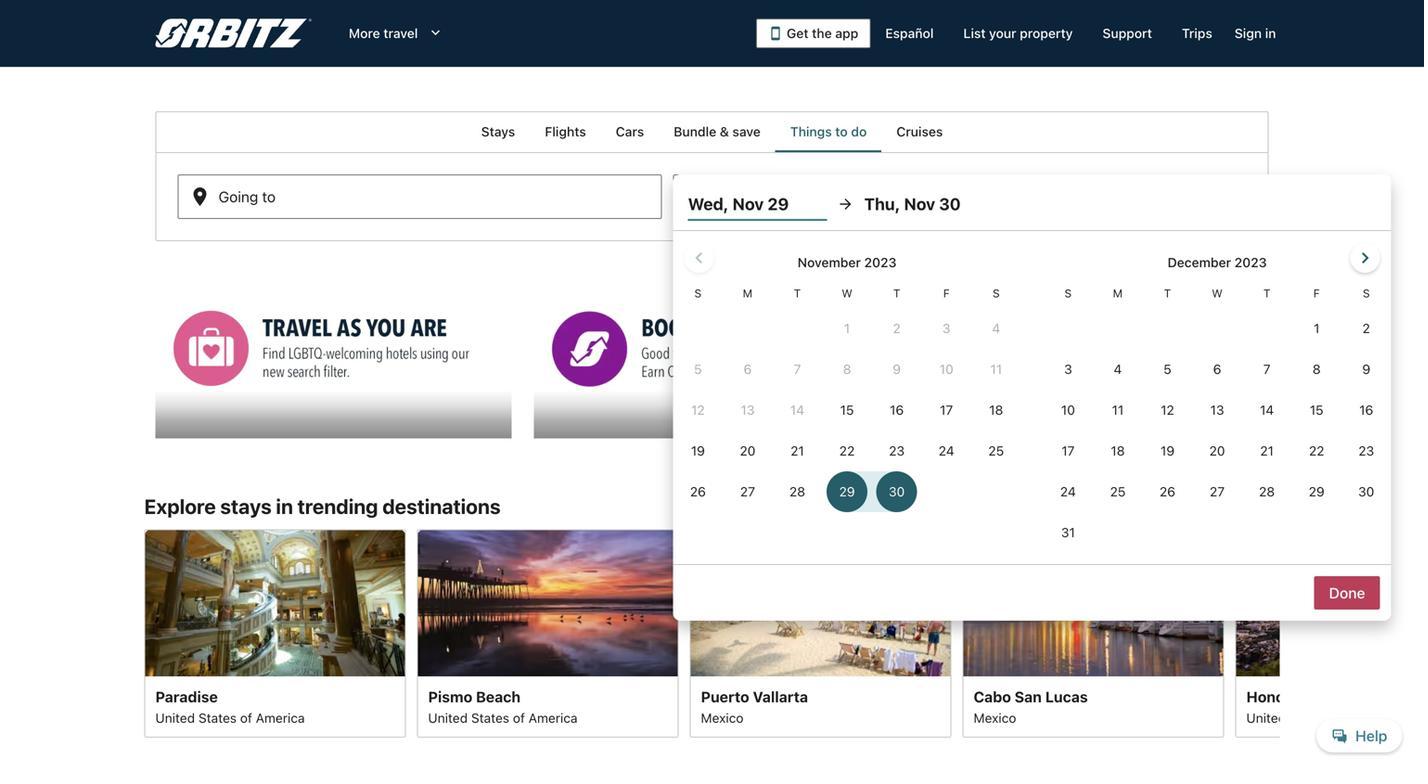 Task type: describe. For each thing, give the bounding box(es) containing it.
sign in button
[[1228, 17, 1284, 50]]

america inside pismo beach united states of america
[[529, 711, 578, 726]]

wed, nov 29 button
[[688, 187, 828, 221]]

get the app
[[787, 26, 859, 41]]

done
[[1330, 584, 1366, 602]]

cabo
[[974, 688, 1012, 706]]

puerto
[[701, 688, 750, 706]]

stays
[[481, 124, 515, 139]]

29 inside nov 29 - nov 30 button
[[745, 195, 763, 213]]

list
[[964, 26, 986, 41]]

property
[[1020, 26, 1073, 41]]

español
[[886, 26, 934, 41]]

4 t from the left
[[1264, 287, 1271, 300]]

f for december 2023
[[1314, 287, 1320, 300]]

support
[[1103, 26, 1153, 41]]

marina cabo san lucas which includes a marina, a coastal town and night scenes image
[[963, 530, 1225, 677]]

list your property
[[964, 26, 1073, 41]]

wed, nov 29
[[688, 194, 789, 214]]

states for paradise
[[199, 711, 237, 726]]

save
[[733, 124, 761, 139]]

30 inside button
[[940, 194, 961, 214]]

-
[[767, 195, 773, 213]]

trips link
[[1168, 17, 1228, 50]]

in inside main content
[[276, 494, 293, 518]]

30 inside button
[[808, 195, 826, 213]]

puerto vallarta mexico
[[701, 688, 808, 726]]

nov 29 - nov 30
[[714, 195, 826, 213]]

get
[[787, 26, 809, 41]]

puerto vallarta showing a beach, general coastal views and kayaking or canoeing image
[[690, 530, 952, 677]]

december
[[1168, 255, 1232, 270]]

cars
[[616, 124, 644, 139]]

show next card image
[[1269, 623, 1292, 645]]

m for november 2023
[[743, 287, 753, 300]]

america for paradise
[[256, 711, 305, 726]]

america for honolulu
[[1347, 711, 1396, 726]]

nov 29 - nov 30 button
[[673, 174, 1158, 219]]

list your property link
[[949, 17, 1088, 50]]

get the app link
[[756, 19, 871, 48]]

thu, nov 30 button
[[865, 187, 1004, 221]]

trips
[[1182, 26, 1213, 41]]

2 t from the left
[[894, 287, 901, 300]]

bundle & save link
[[659, 111, 776, 152]]

w for december
[[1212, 287, 1223, 300]]

december 2023
[[1168, 255, 1267, 270]]

thu, nov 30
[[865, 194, 961, 214]]

explore
[[144, 494, 216, 518]]

3 s from the left
[[1065, 287, 1072, 300]]

4 s from the left
[[1363, 287, 1371, 300]]

honolulu united states of america
[[1247, 688, 1396, 726]]

states inside pismo beach united states of america
[[471, 711, 510, 726]]

2023 for november 2023
[[865, 255, 897, 270]]

pismo
[[428, 688, 473, 706]]

pismo beach featuring a sunset, views and tropical scenes image
[[417, 530, 679, 677]]

mexico inside puerto vallarta mexico
[[701, 711, 744, 726]]

wed,
[[688, 194, 729, 214]]

your
[[990, 26, 1017, 41]]

cars link
[[601, 111, 659, 152]]

cruises
[[897, 124, 943, 139]]

support link
[[1088, 17, 1168, 50]]

flights
[[545, 124, 586, 139]]

stays
[[220, 494, 272, 518]]

of inside pismo beach united states of america
[[513, 711, 525, 726]]

honolulu
[[1247, 688, 1311, 706]]

things
[[791, 124, 832, 139]]

things to do link
[[776, 111, 882, 152]]

of for paradise
[[240, 711, 252, 726]]

las vegas featuring interior views image
[[144, 530, 406, 677]]



Task type: locate. For each thing, give the bounding box(es) containing it.
makiki - lower punchbowl - tantalus showing landscape views, a sunset and a city image
[[1236, 530, 1425, 677]]

1 horizontal spatial m
[[1113, 287, 1123, 300]]

travel
[[384, 26, 418, 41]]

1 vertical spatial in
[[276, 494, 293, 518]]

1 w from the left
[[842, 287, 853, 300]]

mexico down puerto
[[701, 711, 744, 726]]

2 f from the left
[[1314, 287, 1320, 300]]

español button
[[871, 17, 949, 50]]

29
[[768, 194, 789, 214], [745, 195, 763, 213]]

1 mexico from the left
[[701, 711, 744, 726]]

1 horizontal spatial united
[[428, 711, 468, 726]]

1 horizontal spatial mexico
[[974, 711, 1017, 726]]

to
[[836, 124, 848, 139]]

united for paradise
[[155, 711, 195, 726]]

bundle & save
[[674, 124, 761, 139]]

1 f from the left
[[944, 287, 950, 300]]

3 t from the left
[[1165, 287, 1172, 300]]

0 horizontal spatial mexico
[[701, 711, 744, 726]]

f for november 2023
[[944, 287, 950, 300]]

pismo beach united states of america
[[428, 688, 578, 726]]

san
[[1015, 688, 1042, 706]]

0 horizontal spatial 29
[[745, 195, 763, 213]]

in right sign
[[1266, 26, 1277, 41]]

paradise
[[155, 688, 218, 706]]

do
[[851, 124, 867, 139]]

w for november
[[842, 287, 853, 300]]

1 horizontal spatial america
[[529, 711, 578, 726]]

0 horizontal spatial m
[[743, 287, 753, 300]]

1 horizontal spatial w
[[1212, 287, 1223, 300]]

1 horizontal spatial of
[[513, 711, 525, 726]]

sign in
[[1235, 26, 1277, 41]]

states inside "honolulu united states of america"
[[1290, 711, 1328, 726]]

download the app button image
[[768, 26, 783, 41]]

sign
[[1235, 26, 1262, 41]]

trending
[[298, 494, 378, 518]]

2 2023 from the left
[[1235, 255, 1267, 270]]

states down beach
[[471, 711, 510, 726]]

2023 right december
[[1235, 255, 1267, 270]]

next month image
[[1355, 247, 1377, 269]]

t down november 2023
[[894, 287, 901, 300]]

2 m from the left
[[1113, 287, 1123, 300]]

2 s from the left
[[993, 287, 1000, 300]]

america
[[256, 711, 305, 726], [529, 711, 578, 726], [1347, 711, 1396, 726]]

29 inside wed, nov 29 button
[[768, 194, 789, 214]]

1 m from the left
[[743, 287, 753, 300]]

30
[[940, 194, 961, 214], [808, 195, 826, 213]]

stays link
[[467, 111, 530, 152]]

2 united from the left
[[428, 711, 468, 726]]

in right stays
[[276, 494, 293, 518]]

done button
[[1315, 576, 1381, 610]]

more travel button
[[334, 17, 459, 50]]

more
[[349, 26, 380, 41]]

united inside "honolulu united states of america"
[[1247, 711, 1287, 726]]

1 t from the left
[[794, 287, 801, 300]]

orbitz logo image
[[155, 19, 312, 48]]

states down 'honolulu'
[[1290, 711, 1328, 726]]

1 2023 from the left
[[865, 255, 897, 270]]

1 horizontal spatial 2023
[[1235, 255, 1267, 270]]

thu,
[[865, 194, 901, 214]]

0 horizontal spatial states
[[199, 711, 237, 726]]

m
[[743, 287, 753, 300], [1113, 287, 1123, 300]]

2 horizontal spatial of
[[1332, 711, 1344, 726]]

30 right thu,
[[940, 194, 961, 214]]

3 america from the left
[[1347, 711, 1396, 726]]

t down the december 2023
[[1264, 287, 1271, 300]]

america inside paradise united states of america
[[256, 711, 305, 726]]

2 horizontal spatial states
[[1290, 711, 1328, 726]]

united down the paradise
[[155, 711, 195, 726]]

2023 right november
[[865, 255, 897, 270]]

of inside "honolulu united states of america"
[[1332, 711, 1344, 726]]

tab list inside explore stays in trending destinations main content
[[155, 111, 1269, 152]]

1 horizontal spatial f
[[1314, 287, 1320, 300]]

november 2023
[[798, 255, 897, 270]]

previous month image
[[688, 247, 711, 269]]

tab list containing stays
[[155, 111, 1269, 152]]

united inside pismo beach united states of america
[[428, 711, 468, 726]]

1 of from the left
[[240, 711, 252, 726]]

things to do
[[791, 124, 867, 139]]

1 horizontal spatial 29
[[768, 194, 789, 214]]

mexico down cabo
[[974, 711, 1017, 726]]

show previous card image
[[133, 623, 155, 645]]

1 america from the left
[[256, 711, 305, 726]]

mexico inside cabo san lucas mexico
[[974, 711, 1017, 726]]

united for honolulu
[[1247, 711, 1287, 726]]

beach
[[476, 688, 521, 706]]

mexico
[[701, 711, 744, 726], [974, 711, 1017, 726]]

destinations
[[383, 494, 501, 518]]

3 of from the left
[[1332, 711, 1344, 726]]

f
[[944, 287, 950, 300], [1314, 287, 1320, 300]]

in inside dropdown button
[[1266, 26, 1277, 41]]

cabo san lucas mexico
[[974, 688, 1088, 726]]

vallarta
[[753, 688, 808, 706]]

0 vertical spatial in
[[1266, 26, 1277, 41]]

lucas
[[1046, 688, 1088, 706]]

t down november
[[794, 287, 801, 300]]

2 horizontal spatial america
[[1347, 711, 1396, 726]]

united down 'honolulu'
[[1247, 711, 1287, 726]]

flights link
[[530, 111, 601, 152]]

0 horizontal spatial in
[[276, 494, 293, 518]]

w
[[842, 287, 853, 300], [1212, 287, 1223, 300]]

0 horizontal spatial america
[[256, 711, 305, 726]]

nov inside button
[[904, 194, 936, 214]]

states inside paradise united states of america
[[199, 711, 237, 726]]

more travel
[[349, 26, 418, 41]]

2023
[[865, 255, 897, 270], [1235, 255, 1267, 270]]

29 right wed,
[[768, 194, 789, 214]]

explore stays in trending destinations main content
[[0, 111, 1425, 771]]

0 horizontal spatial 30
[[808, 195, 826, 213]]

explore stays in trending destinations
[[144, 494, 501, 518]]

t
[[794, 287, 801, 300], [894, 287, 901, 300], [1165, 287, 1172, 300], [1264, 287, 1271, 300]]

0 horizontal spatial w
[[842, 287, 853, 300]]

1 horizontal spatial in
[[1266, 26, 1277, 41]]

0 horizontal spatial of
[[240, 711, 252, 726]]

w down the december 2023
[[1212, 287, 1223, 300]]

3 states from the left
[[1290, 711, 1328, 726]]

the
[[812, 26, 832, 41]]

america inside "honolulu united states of america"
[[1347, 711, 1396, 726]]

paradise united states of america
[[155, 688, 305, 726]]

2 of from the left
[[513, 711, 525, 726]]

1 horizontal spatial 30
[[940, 194, 961, 214]]

0 horizontal spatial united
[[155, 711, 195, 726]]

of inside paradise united states of america
[[240, 711, 252, 726]]

tab list
[[155, 111, 1269, 152]]

cruises link
[[882, 111, 958, 152]]

2 mexico from the left
[[974, 711, 1017, 726]]

states down the paradise
[[199, 711, 237, 726]]

of
[[240, 711, 252, 726], [513, 711, 525, 726], [1332, 711, 1344, 726]]

2 horizontal spatial united
[[1247, 711, 1287, 726]]

of for honolulu
[[1332, 711, 1344, 726]]

s
[[695, 287, 702, 300], [993, 287, 1000, 300], [1065, 287, 1072, 300], [1363, 287, 1371, 300]]

states
[[199, 711, 237, 726], [471, 711, 510, 726], [1290, 711, 1328, 726]]

0 horizontal spatial 2023
[[865, 255, 897, 270]]

t down december
[[1165, 287, 1172, 300]]

w down november 2023
[[842, 287, 853, 300]]

m for december 2023
[[1113, 287, 1123, 300]]

1 states from the left
[[199, 711, 237, 726]]

app
[[836, 26, 859, 41]]

bundle
[[674, 124, 717, 139]]

3 united from the left
[[1247, 711, 1287, 726]]

2 states from the left
[[471, 711, 510, 726]]

in
[[1266, 26, 1277, 41], [276, 494, 293, 518]]

united inside paradise united states of america
[[155, 711, 195, 726]]

29 left -
[[745, 195, 763, 213]]

2 america from the left
[[529, 711, 578, 726]]

2023 for december 2023
[[1235, 255, 1267, 270]]

30 right -
[[808, 195, 826, 213]]

united
[[155, 711, 195, 726], [428, 711, 468, 726], [1247, 711, 1287, 726]]

november
[[798, 255, 861, 270]]

0 horizontal spatial f
[[944, 287, 950, 300]]

united down pismo
[[428, 711, 468, 726]]

nov
[[733, 194, 764, 214], [904, 194, 936, 214], [714, 195, 741, 213], [777, 195, 804, 213]]

&
[[720, 124, 729, 139]]

1 united from the left
[[155, 711, 195, 726]]

1 s from the left
[[695, 287, 702, 300]]

1 horizontal spatial states
[[471, 711, 510, 726]]

2 w from the left
[[1212, 287, 1223, 300]]

states for honolulu
[[1290, 711, 1328, 726]]



Task type: vqa. For each thing, say whether or not it's contained in the screenshot.
3 for July 2024
no



